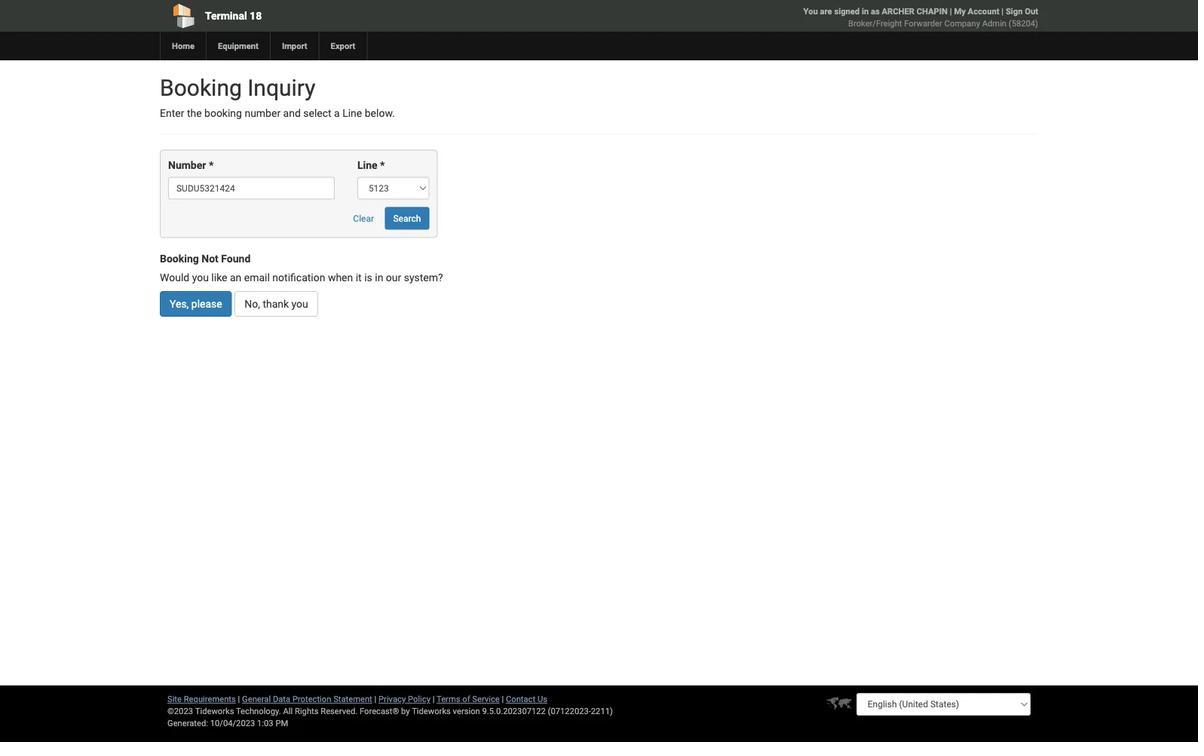 Task type: locate. For each thing, give the bounding box(es) containing it.
a
[[334, 107, 340, 120]]

site requirements | general data protection statement | privacy policy | terms of service | contact us ©2023 tideworks technology. all rights reserved. forecast® by tideworks version 9.5.0.202307122 (07122023-2211) generated: 10/04/2023 1:03 pm
[[167, 694, 613, 728]]

and
[[283, 107, 301, 120]]

like
[[211, 271, 227, 284]]

contact
[[506, 694, 536, 704]]

booking inquiry enter the booking number and select a line below.
[[160, 74, 395, 120]]

no, thank you
[[245, 298, 308, 310]]

no,
[[245, 298, 260, 310]]

1 vertical spatial booking
[[160, 252, 199, 265]]

2 * from the left
[[380, 159, 385, 172]]

| left sign
[[1002, 6, 1004, 16]]

booking up "the"
[[160, 74, 242, 101]]

not
[[202, 252, 219, 265]]

2211)
[[591, 706, 613, 716]]

1 horizontal spatial in
[[862, 6, 869, 16]]

booking inside booking inquiry enter the booking number and select a line below.
[[160, 74, 242, 101]]

an
[[230, 271, 242, 284]]

tideworks
[[412, 706, 451, 716]]

line
[[343, 107, 362, 120], [357, 159, 378, 172]]

you
[[804, 6, 818, 16]]

protection
[[293, 694, 331, 704]]

sign
[[1006, 6, 1023, 16]]

*
[[209, 159, 214, 172], [380, 159, 385, 172]]

1 horizontal spatial *
[[380, 159, 385, 172]]

in left as
[[862, 6, 869, 16]]

archer
[[882, 6, 915, 16]]

service
[[472, 694, 500, 704]]

booking
[[160, 74, 242, 101], [160, 252, 199, 265]]

data
[[273, 694, 290, 704]]

line *
[[357, 159, 385, 172]]

line inside booking inquiry enter the booking number and select a line below.
[[343, 107, 362, 120]]

policy
[[408, 694, 431, 704]]

0 horizontal spatial in
[[375, 271, 383, 284]]

1 vertical spatial in
[[375, 271, 383, 284]]

generated:
[[167, 718, 208, 728]]

in
[[862, 6, 869, 16], [375, 271, 383, 284]]

line right a
[[343, 107, 362, 120]]

no, thank you button
[[235, 291, 318, 317]]

general data protection statement link
[[242, 694, 372, 704]]

equipment link
[[206, 32, 270, 60]]

1 * from the left
[[209, 159, 214, 172]]

my account link
[[954, 6, 1000, 16]]

general
[[242, 694, 271, 704]]

sign out link
[[1006, 6, 1039, 16]]

booking for inquiry
[[160, 74, 242, 101]]

|
[[950, 6, 952, 16], [1002, 6, 1004, 16], [238, 694, 240, 704], [374, 694, 377, 704], [433, 694, 435, 704], [502, 694, 504, 704]]

site requirements link
[[167, 694, 236, 704]]

terminal 18
[[205, 9, 262, 22]]

0 vertical spatial in
[[862, 6, 869, 16]]

0 vertical spatial booking
[[160, 74, 242, 101]]

you left like
[[192, 271, 209, 284]]

you right thank
[[292, 298, 308, 310]]

is
[[364, 271, 372, 284]]

version
[[453, 706, 480, 716]]

out
[[1025, 6, 1039, 16]]

clear button
[[345, 207, 382, 230]]

0 horizontal spatial you
[[192, 271, 209, 284]]

by
[[401, 706, 410, 716]]

email
[[244, 271, 270, 284]]

notification
[[273, 271, 325, 284]]

booking
[[204, 107, 242, 120]]

company
[[945, 18, 980, 28]]

enter
[[160, 107, 184, 120]]

0 horizontal spatial *
[[209, 159, 214, 172]]

booking inside booking not found would you like an email notification when it is in our system?
[[160, 252, 199, 265]]

18
[[250, 9, 262, 22]]

number
[[168, 159, 206, 172]]

2 booking from the top
[[160, 252, 199, 265]]

you
[[192, 271, 209, 284], [292, 298, 308, 310]]

statement
[[333, 694, 372, 704]]

in inside you are signed in as archer chapin | my account | sign out broker/freight forwarder company admin (58204)
[[862, 6, 869, 16]]

clear
[[353, 213, 374, 224]]

admin
[[983, 18, 1007, 28]]

booking up would
[[160, 252, 199, 265]]

home link
[[160, 32, 206, 60]]

equipment
[[218, 41, 259, 51]]

0 vertical spatial line
[[343, 107, 362, 120]]

* down below.
[[380, 159, 385, 172]]

in right is
[[375, 271, 383, 284]]

* right the number
[[209, 159, 214, 172]]

1 horizontal spatial you
[[292, 298, 308, 310]]

0 vertical spatial you
[[192, 271, 209, 284]]

1 booking from the top
[[160, 74, 242, 101]]

line up "clear" button
[[357, 159, 378, 172]]

1 vertical spatial you
[[292, 298, 308, 310]]



Task type: vqa. For each thing, say whether or not it's contained in the screenshot.
1:03 at the left of the page
yes



Task type: describe. For each thing, give the bounding box(es) containing it.
are
[[820, 6, 832, 16]]

Number * text field
[[168, 177, 335, 199]]

us
[[538, 694, 548, 704]]

terms of service link
[[437, 694, 500, 704]]

signed
[[834, 6, 860, 16]]

search
[[393, 213, 421, 224]]

below.
[[365, 107, 395, 120]]

site
[[167, 694, 182, 704]]

(58204)
[[1009, 18, 1039, 28]]

privacy policy link
[[379, 694, 431, 704]]

please
[[191, 298, 222, 310]]

home
[[172, 41, 195, 51]]

| up 9.5.0.202307122
[[502, 694, 504, 704]]

booking not found would you like an email notification when it is in our system?
[[160, 252, 443, 284]]

1 vertical spatial line
[[357, 159, 378, 172]]

our
[[386, 271, 401, 284]]

contact us link
[[506, 694, 548, 704]]

booking for not
[[160, 252, 199, 265]]

as
[[871, 6, 880, 16]]

export link
[[319, 32, 367, 60]]

my
[[954, 6, 966, 16]]

10/04/2023
[[210, 718, 255, 728]]

number
[[245, 107, 281, 120]]

* for line *
[[380, 159, 385, 172]]

import
[[282, 41, 307, 51]]

forwarder
[[904, 18, 943, 28]]

pm
[[276, 718, 288, 728]]

select
[[303, 107, 332, 120]]

yes,
[[170, 298, 189, 310]]

system?
[[404, 271, 443, 284]]

(07122023-
[[548, 706, 591, 716]]

import link
[[270, 32, 319, 60]]

the
[[187, 107, 202, 120]]

search button
[[385, 207, 429, 230]]

chapin
[[917, 6, 948, 16]]

| up the tideworks
[[433, 694, 435, 704]]

broker/freight
[[849, 18, 902, 28]]

| left the general
[[238, 694, 240, 704]]

yes, please button
[[160, 291, 232, 317]]

found
[[221, 252, 251, 265]]

terminal 18 link
[[160, 0, 513, 32]]

account
[[968, 6, 1000, 16]]

©2023 tideworks
[[167, 706, 234, 716]]

thank
[[263, 298, 289, 310]]

| left my at the right
[[950, 6, 952, 16]]

you inside 'no, thank you' button
[[292, 298, 308, 310]]

1:03
[[257, 718, 274, 728]]

would
[[160, 271, 189, 284]]

you are signed in as archer chapin | my account | sign out broker/freight forwarder company admin (58204)
[[804, 6, 1039, 28]]

export
[[331, 41, 356, 51]]

requirements
[[184, 694, 236, 704]]

yes, please
[[170, 298, 222, 310]]

reserved.
[[321, 706, 358, 716]]

rights
[[295, 706, 319, 716]]

of
[[463, 694, 470, 704]]

technology.
[[236, 706, 281, 716]]

9.5.0.202307122
[[482, 706, 546, 716]]

in inside booking not found would you like an email notification when it is in our system?
[[375, 271, 383, 284]]

| up forecast®
[[374, 694, 377, 704]]

inquiry
[[248, 74, 316, 101]]

* for number *
[[209, 159, 214, 172]]

privacy
[[379, 694, 406, 704]]

it
[[356, 271, 362, 284]]

number *
[[168, 159, 214, 172]]

terminal
[[205, 9, 247, 22]]

forecast®
[[360, 706, 399, 716]]

all
[[283, 706, 293, 716]]

you inside booking not found would you like an email notification when it is in our system?
[[192, 271, 209, 284]]

terms
[[437, 694, 460, 704]]

when
[[328, 271, 353, 284]]



